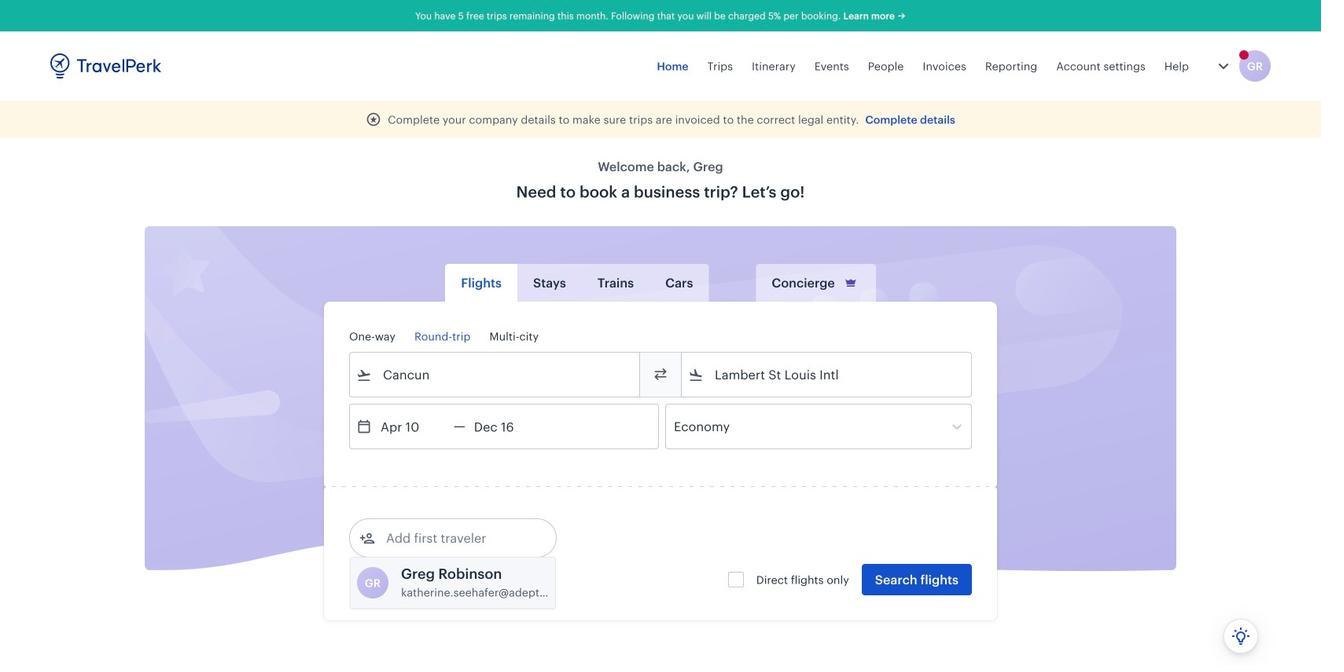 Task type: locate. For each thing, give the bounding box(es) containing it.
Add first traveler search field
[[375, 526, 539, 551]]

To search field
[[704, 363, 951, 388]]

Depart text field
[[372, 405, 454, 449]]



Task type: describe. For each thing, give the bounding box(es) containing it.
From search field
[[372, 363, 619, 388]]

Return text field
[[465, 405, 547, 449]]



Task type: vqa. For each thing, say whether or not it's contained in the screenshot.
Move backward to switch to the previous month. icon
no



